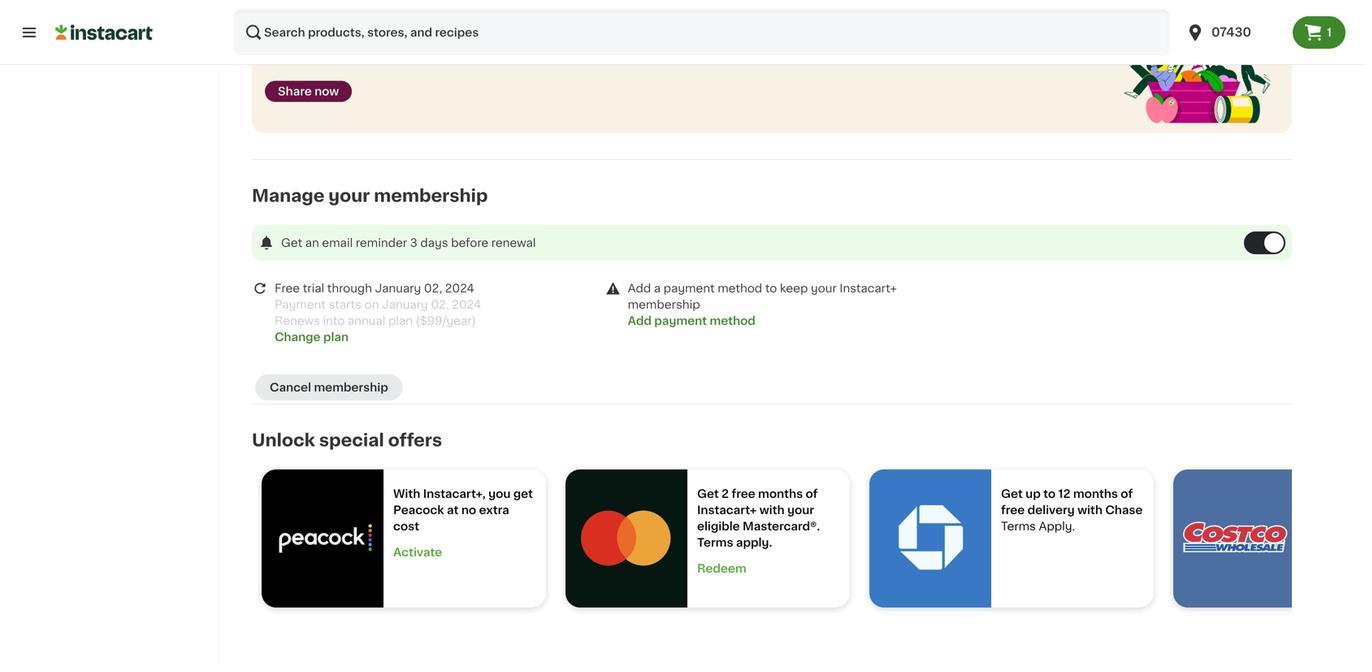 Task type: locate. For each thing, give the bounding box(es) containing it.
months up the mastercard®.
[[758, 489, 803, 500]]

instacart+ right keep
[[840, 283, 897, 294]]

free inside get up to 12 months of free delivery with chase
[[1001, 505, 1025, 516]]

terms down 'up'
[[1001, 521, 1036, 532]]

your up email
[[329, 187, 370, 205]]

1 horizontal spatial a
[[575, 52, 582, 63]]

0 vertical spatial instacart+
[[329, 52, 387, 63]]

family left cart.
[[584, 52, 619, 63]]

with right together
[[548, 52, 572, 63]]

get left an
[[281, 237, 302, 249]]

reminder
[[356, 237, 407, 249]]

0 vertical spatial share
[[265, 52, 298, 63]]

mastercard®.
[[743, 521, 820, 532]]

apply.
[[736, 537, 772, 549]]

0 vertical spatial to
[[765, 283, 777, 294]]

family up now
[[329, 31, 385, 48]]

change plan button
[[275, 329, 349, 346]]

2
[[722, 489, 729, 500]]

january
[[375, 283, 421, 294], [382, 299, 428, 311]]

1 horizontal spatial instacart+
[[697, 505, 757, 516]]

of
[[806, 489, 818, 500], [1121, 489, 1133, 500]]

1
[[1327, 27, 1332, 38]]

with
[[548, 52, 572, 63], [760, 505, 785, 516], [1078, 505, 1103, 516]]

1 vertical spatial plan
[[323, 332, 349, 343]]

free
[[732, 489, 756, 500], [1001, 505, 1025, 516]]

get
[[281, 237, 302, 249], [697, 489, 719, 500], [1001, 489, 1023, 500]]

add
[[628, 283, 651, 294], [628, 315, 652, 327]]

0 horizontal spatial months
[[758, 489, 803, 500]]

1 vertical spatial free
[[1001, 505, 1025, 516]]

02,
[[424, 283, 442, 294], [431, 299, 449, 311]]

1 vertical spatial january
[[382, 299, 428, 311]]

a right 'start'
[[314, 31, 325, 48]]

get for get an email reminder 3 days before renewal
[[281, 237, 302, 249]]

terms inside get 2 free months of instacart+ with your eligible mastercard®. terms apply.
[[697, 537, 733, 549]]

0 horizontal spatial instacart+
[[329, 52, 387, 63]]

0 vertical spatial 2024
[[445, 283, 474, 294]]

0 horizontal spatial plan
[[323, 332, 349, 343]]

add payment method button
[[628, 313, 756, 329]]

2 horizontal spatial a
[[654, 283, 661, 294]]

plan
[[388, 315, 413, 327], [323, 332, 349, 343]]

plan down into
[[323, 332, 349, 343]]

up
[[1026, 489, 1041, 500]]

annual
[[348, 315, 386, 327]]

membership inside add a payment method to keep your instacart+ membership add payment method
[[628, 299, 700, 311]]

0 horizontal spatial terms
[[697, 537, 733, 549]]

instacart+ up now
[[329, 52, 387, 63]]

0 horizontal spatial of
[[806, 489, 818, 500]]

2 vertical spatial instacart+
[[697, 505, 757, 516]]

1 horizontal spatial with
[[760, 505, 785, 516]]

family
[[329, 31, 385, 48], [584, 52, 619, 63]]

instacart+ inside "start a family account share your instacart+ benefits and shop together with a family cart."
[[329, 52, 387, 63]]

to
[[765, 283, 777, 294], [1044, 489, 1056, 500]]

get left 2
[[697, 489, 719, 500]]

0 vertical spatial membership
[[374, 187, 488, 205]]

0 horizontal spatial family
[[329, 31, 385, 48]]

12
[[1059, 489, 1071, 500]]

your up the mastercard®.
[[788, 505, 814, 516]]

a
[[314, 31, 325, 48], [575, 52, 582, 63], [654, 283, 661, 294]]

share down 'start'
[[265, 52, 298, 63]]

to left keep
[[765, 283, 777, 294]]

0 vertical spatial january
[[375, 283, 421, 294]]

unlock
[[252, 432, 315, 449]]

1 vertical spatial payment
[[654, 315, 707, 327]]

1 horizontal spatial get
[[697, 489, 719, 500]]

1 vertical spatial share
[[278, 86, 312, 97]]

0 horizontal spatial get
[[281, 237, 302, 249]]

plan right annual
[[388, 315, 413, 327]]

a up add payment method button
[[654, 283, 661, 294]]

january right on
[[382, 299, 428, 311]]

1 horizontal spatial plan
[[388, 315, 413, 327]]

to left '12'
[[1044, 489, 1056, 500]]

2 horizontal spatial instacart+
[[840, 283, 897, 294]]

months
[[758, 489, 803, 500], [1073, 489, 1118, 500]]

manage
[[252, 187, 325, 205]]

2 of from the left
[[1121, 489, 1133, 500]]

0 horizontal spatial to
[[765, 283, 777, 294]]

terms down "eligible" in the bottom right of the page
[[697, 537, 733, 549]]

instacart+
[[329, 52, 387, 63], [840, 283, 897, 294], [697, 505, 757, 516]]

3
[[410, 237, 418, 249]]

months right '12'
[[1073, 489, 1118, 500]]

1 vertical spatial membership
[[628, 299, 700, 311]]

0 vertical spatial family
[[329, 31, 385, 48]]

1 months from the left
[[758, 489, 803, 500]]

0 horizontal spatial a
[[314, 31, 325, 48]]

1 horizontal spatial free
[[1001, 505, 1025, 516]]

through
[[327, 283, 372, 294]]

0 vertical spatial a
[[314, 31, 325, 48]]

no
[[461, 505, 476, 516]]

your inside get 2 free months of instacart+ with your eligible mastercard®. terms apply.
[[788, 505, 814, 516]]

None search field
[[234, 10, 1170, 55]]

redeem button
[[697, 561, 840, 577]]

your right keep
[[811, 283, 837, 294]]

membership up special
[[314, 382, 388, 393]]

shop
[[464, 52, 493, 63]]

payment
[[664, 283, 715, 294], [654, 315, 707, 327]]

your
[[301, 52, 326, 63], [329, 187, 370, 205], [811, 283, 837, 294], [788, 505, 814, 516]]

months inside get 2 free months of instacart+ with your eligible mastercard®. terms apply.
[[758, 489, 803, 500]]

1 horizontal spatial family
[[584, 52, 619, 63]]

of up chase
[[1121, 489, 1133, 500]]

change
[[275, 332, 321, 343]]

a left cart.
[[575, 52, 582, 63]]

membership up days on the top left
[[374, 187, 488, 205]]

to inside add a payment method to keep your instacart+ membership add payment method
[[765, 283, 777, 294]]

1 horizontal spatial of
[[1121, 489, 1133, 500]]

add a payment method to keep your instacart+ membership add payment method
[[628, 283, 900, 327]]

before
[[451, 237, 489, 249]]

account
[[389, 31, 464, 48]]

with up the mastercard®.
[[760, 505, 785, 516]]

free right 2
[[732, 489, 756, 500]]

a inside add a payment method to keep your instacart+ membership add payment method
[[654, 283, 661, 294]]

2 vertical spatial a
[[654, 283, 661, 294]]

1 horizontal spatial to
[[1044, 489, 1056, 500]]

0 vertical spatial free
[[732, 489, 756, 500]]

on
[[365, 299, 379, 311]]

0 vertical spatial add
[[628, 283, 651, 294]]

of up the mastercard®.
[[806, 489, 818, 500]]

get for get 2 free months of instacart+ with your eligible mastercard®. terms apply.
[[697, 489, 719, 500]]

07430
[[1212, 26, 1252, 38]]

0 vertical spatial terms
[[1001, 521, 1036, 532]]

1 vertical spatial terms
[[697, 537, 733, 549]]

1 vertical spatial method
[[710, 315, 756, 327]]

2 vertical spatial membership
[[314, 382, 388, 393]]

get inside get 2 free months of instacart+ with your eligible mastercard®. terms apply.
[[697, 489, 719, 500]]

benefits
[[390, 52, 437, 63]]

email
[[322, 237, 353, 249]]

get left 'up'
[[1001, 489, 1023, 500]]

get for get up to 12 months of free delivery with chase
[[1001, 489, 1023, 500]]

with
[[393, 489, 420, 500]]

unlock special offers
[[252, 432, 442, 449]]

days
[[420, 237, 448, 249]]

method
[[718, 283, 762, 294], [710, 315, 756, 327]]

1 horizontal spatial months
[[1073, 489, 1118, 500]]

0 horizontal spatial with
[[548, 52, 572, 63]]

membership up add payment method button
[[628, 299, 700, 311]]

1 vertical spatial instacart+
[[840, 283, 897, 294]]

instacart logo image
[[55, 23, 153, 42]]

Search field
[[234, 10, 1170, 55]]

2 months from the left
[[1073, 489, 1118, 500]]

terms
[[1001, 521, 1036, 532], [697, 537, 733, 549]]

07430 button
[[1176, 10, 1293, 55]]

1 vertical spatial add
[[628, 315, 652, 327]]

1 vertical spatial family
[[584, 52, 619, 63]]

delivery
[[1028, 505, 1075, 516]]

your inside add a payment method to keep your instacart+ membership add payment method
[[811, 283, 837, 294]]

apply.
[[1039, 521, 1075, 532]]

share now button
[[265, 81, 352, 102]]

with left chase
[[1078, 505, 1103, 516]]

0 horizontal spatial free
[[732, 489, 756, 500]]

your down 'start'
[[301, 52, 326, 63]]

membership
[[374, 187, 488, 205], [628, 299, 700, 311], [314, 382, 388, 393]]

2024
[[445, 283, 474, 294], [452, 299, 481, 311]]

1 horizontal spatial terms
[[1001, 521, 1036, 532]]

instacart+ inside add a payment method to keep your instacart+ membership add payment method
[[840, 283, 897, 294]]

1 of from the left
[[806, 489, 818, 500]]

of inside get up to 12 months of free delivery with chase
[[1121, 489, 1133, 500]]

instacart+ down 2
[[697, 505, 757, 516]]

cancel membership
[[270, 382, 388, 393]]

now
[[315, 86, 339, 97]]

1 vertical spatial to
[[1044, 489, 1056, 500]]

january up on
[[375, 283, 421, 294]]

with inside get up to 12 months of free delivery with chase
[[1078, 505, 1103, 516]]

start
[[265, 31, 310, 48]]

get inside get up to 12 months of free delivery with chase
[[1001, 489, 1023, 500]]

share left now
[[278, 86, 312, 97]]

2 horizontal spatial with
[[1078, 505, 1103, 516]]

share
[[265, 52, 298, 63], [278, 86, 312, 97]]

of inside get 2 free months of instacart+ with your eligible mastercard®. terms apply.
[[806, 489, 818, 500]]

free left delivery
[[1001, 505, 1025, 516]]

2 horizontal spatial get
[[1001, 489, 1023, 500]]



Task type: describe. For each thing, give the bounding box(es) containing it.
you
[[489, 489, 511, 500]]

get 2 free months of instacart+ with your eligible mastercard®. terms apply.
[[697, 489, 823, 549]]

share inside "start a family account share your instacart+ benefits and shop together with a family cart."
[[265, 52, 298, 63]]

keep
[[780, 283, 808, 294]]

months inside get up to 12 months of free delivery with chase
[[1073, 489, 1118, 500]]

cancel
[[270, 382, 311, 393]]

eligible
[[697, 521, 740, 532]]

07430 button
[[1186, 10, 1283, 55]]

start a family account share your instacart+ benefits and shop together with a family cart.
[[265, 31, 648, 63]]

peacock
[[393, 505, 444, 516]]

instacart+,
[[423, 489, 486, 500]]

with inside "start a family account share your instacart+ benefits and shop together with a family cart."
[[548, 52, 572, 63]]

payment
[[275, 299, 326, 311]]

terms apply.
[[1001, 505, 1146, 532]]

instacart+ inside get 2 free months of instacart+ with your eligible mastercard®. terms apply.
[[697, 505, 757, 516]]

cart.
[[622, 52, 648, 63]]

free trial through january 02, 2024 payment starts on january 02, 2024 renews into annual plan ($99/year) change plan
[[275, 283, 481, 343]]

share inside button
[[278, 86, 312, 97]]

($99/year)
[[416, 315, 476, 327]]

renewal
[[492, 237, 536, 249]]

renews
[[275, 315, 320, 327]]

extra
[[479, 505, 509, 516]]

offers
[[388, 432, 442, 449]]

get
[[513, 489, 533, 500]]

get an email reminder 3 days before renewal
[[281, 237, 536, 249]]

activate button
[[393, 545, 536, 561]]

special
[[319, 432, 384, 449]]

get up to 12 months of free delivery with chase
[[1001, 489, 1143, 516]]

manage your membership
[[252, 187, 488, 205]]

your inside "start a family account share your instacart+ benefits and shop together with a family cart."
[[301, 52, 326, 63]]

trial
[[303, 283, 324, 294]]

redeem
[[697, 563, 747, 575]]

into
[[323, 315, 345, 327]]

1 button
[[1293, 16, 1346, 49]]

activate
[[393, 547, 442, 558]]

to inside get up to 12 months of free delivery with chase
[[1044, 489, 1056, 500]]

0 vertical spatial 02,
[[424, 283, 442, 294]]

0 vertical spatial plan
[[388, 315, 413, 327]]

2 add from the top
[[628, 315, 652, 327]]

starts
[[329, 299, 362, 311]]

share now
[[278, 86, 339, 97]]

terms inside terms apply.
[[1001, 521, 1036, 532]]

1 vertical spatial 02,
[[431, 299, 449, 311]]

together
[[495, 52, 545, 63]]

1 vertical spatial 2024
[[452, 299, 481, 311]]

with inside get 2 free months of instacart+ with your eligible mastercard®. terms apply.
[[760, 505, 785, 516]]

free
[[275, 283, 300, 294]]

at
[[447, 505, 459, 516]]

1 add from the top
[[628, 283, 651, 294]]

chase
[[1106, 505, 1143, 516]]

cancel membership button
[[255, 375, 403, 401]]

an
[[305, 237, 319, 249]]

with instacart+, you get peacock at no extra cost
[[393, 489, 536, 532]]

0 vertical spatial method
[[718, 283, 762, 294]]

0 vertical spatial payment
[[664, 283, 715, 294]]

1 vertical spatial a
[[575, 52, 582, 63]]

a for start
[[314, 31, 325, 48]]

and
[[440, 52, 461, 63]]

free inside get 2 free months of instacart+ with your eligible mastercard®. terms apply.
[[732, 489, 756, 500]]

a for add
[[654, 283, 661, 294]]

membership inside cancel membership button
[[314, 382, 388, 393]]

cost
[[393, 521, 419, 532]]



Task type: vqa. For each thing, say whether or not it's contained in the screenshot.
Contains
no



